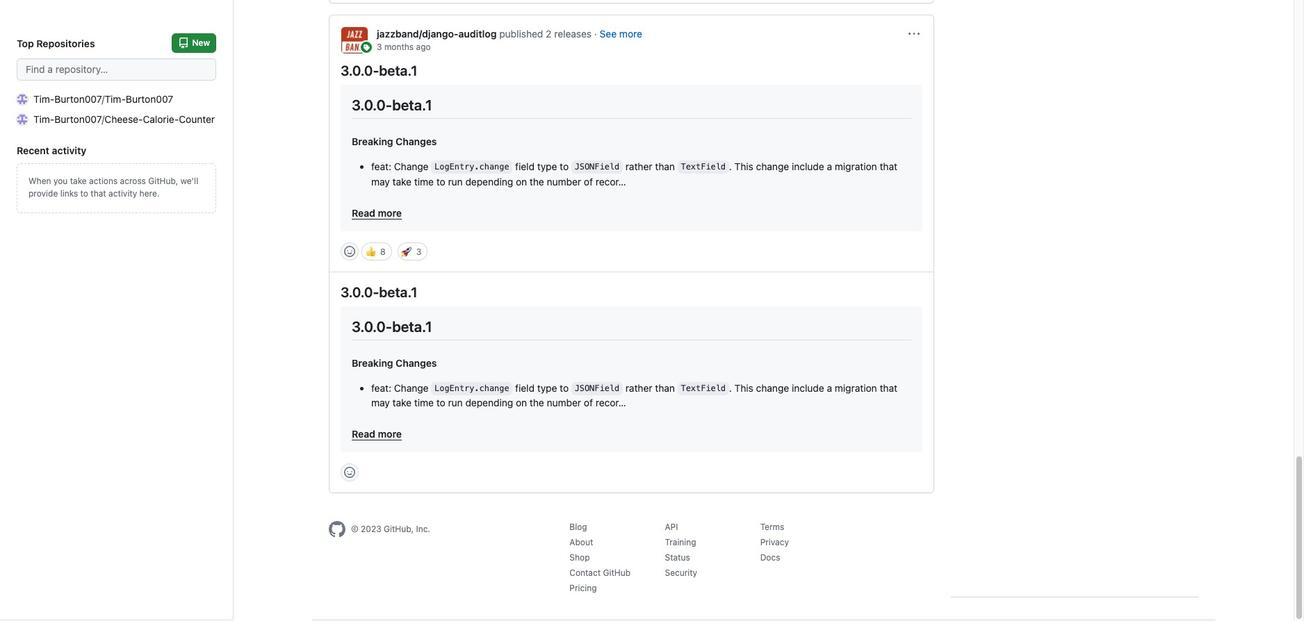 Task type: vqa. For each thing, say whether or not it's contained in the screenshot.
top star image
no



Task type: locate. For each thing, give the bounding box(es) containing it.
2 this from the top
[[734, 382, 753, 394]]

0 vertical spatial include
[[792, 160, 824, 172]]

0 vertical spatial jsonfield
[[575, 162, 620, 172]]

2 type from the top
[[537, 382, 557, 394]]

1 vertical spatial of
[[584, 397, 593, 409]]

may
[[371, 176, 390, 187], [371, 397, 390, 409]]

2 field from the top
[[515, 382, 535, 394]]

1 vertical spatial read
[[352, 429, 375, 440]]

2 read from the top
[[352, 429, 375, 440]]

3 right feed tag icon
[[377, 41, 382, 52]]

logentry.change
[[435, 162, 509, 172], [435, 384, 509, 394]]

1 recor… from the top
[[596, 176, 626, 187]]

of
[[584, 176, 593, 187], [584, 397, 593, 409]]

contact github link
[[570, 568, 631, 579]]

1 3.0.0-beta.1 link from the top
[[341, 62, 418, 78]]

1 read more link from the top
[[352, 200, 911, 220]]

2 migration from the top
[[835, 382, 877, 394]]

read more for 2nd read more link from the top of the page
[[352, 429, 402, 440]]

read up add or remove reactions image
[[352, 429, 375, 440]]

0 vertical spatial activity
[[52, 145, 86, 156]]

time
[[414, 176, 434, 187], [414, 397, 434, 409]]

see
[[600, 28, 617, 39]]

2 3.0.0-beta.1 link from the top
[[341, 284, 418, 300]]

1 vertical spatial run
[[448, 397, 463, 409]]

1 jsonfield from the top
[[575, 162, 620, 172]]

0 vertical spatial change
[[394, 160, 429, 172]]

2 number from the top
[[547, 397, 581, 409]]

1 vertical spatial github,
[[384, 524, 414, 535]]

card preview element
[[341, 85, 923, 231], [341, 306, 923, 453]]

include for second read more link from the bottom
[[792, 160, 824, 172]]

1 vertical spatial jsonfield
[[575, 384, 620, 394]]

1 vertical spatial breaking changes
[[352, 357, 437, 369]]

activity
[[52, 145, 86, 156], [109, 188, 137, 199]]

1 vertical spatial that
[[91, 188, 106, 199]]

1 this from the top
[[734, 160, 753, 172]]

jazzband/django-auditlog published 2 releases          · see more
[[377, 28, 642, 39]]

0 vertical spatial of
[[584, 176, 593, 187]]

0 vertical spatial rather
[[625, 160, 652, 172]]

to
[[560, 160, 569, 172], [436, 176, 445, 187], [80, 188, 88, 199], [560, 382, 569, 394], [436, 397, 445, 409]]

0 vertical spatial recor…
[[596, 176, 626, 187]]

contact
[[570, 568, 601, 579]]

migration for second read more link from the bottom
[[835, 160, 877, 172]]

1 change from the top
[[394, 160, 429, 172]]

2 read more link from the top
[[352, 422, 911, 442]]

2 logentry.change from the top
[[435, 384, 509, 394]]

.
[[729, 160, 732, 172], [729, 382, 732, 394]]

add or remove reactions image
[[344, 467, 355, 479]]

0 vertical spatial .
[[729, 160, 732, 172]]

. for 2nd read more link from the top of the page
[[729, 382, 732, 394]]

github,
[[148, 176, 178, 186], [384, 524, 414, 535]]

Find a repository… text field
[[17, 58, 216, 81]]

1 . from the top
[[729, 160, 732, 172]]

inc.
[[416, 524, 430, 535]]

0 vertical spatial card preview element
[[341, 85, 923, 231]]

read more up add or remove reactions image
[[352, 429, 402, 440]]

1 vertical spatial than
[[655, 382, 675, 394]]

beta.1
[[379, 62, 418, 78], [392, 96, 432, 113], [379, 284, 418, 300], [392, 318, 432, 335]]

1 card preview element from the top
[[341, 85, 923, 231]]

read for second read more link from the bottom
[[352, 207, 375, 219]]

depending for 3.0.0-beta.1 link related to first card preview element
[[465, 176, 513, 187]]

0 vertical spatial github,
[[148, 176, 178, 186]]

0 vertical spatial this
[[734, 160, 753, 172]]

2 recor… from the top
[[596, 397, 626, 409]]

1 vertical spatial type
[[537, 382, 557, 394]]

change
[[394, 160, 429, 172], [394, 382, 429, 394]]

may for 2nd read more link from the top of the page
[[371, 397, 390, 409]]

2 changes from the top
[[396, 357, 437, 369]]

3.0.0-beta.1 link down feed tag icon
[[341, 62, 418, 78]]

include
[[792, 160, 824, 172], [792, 382, 824, 394]]

when you take actions across github, we'll provide links to that activity here.
[[29, 176, 198, 199]]

time for 2nd read more link from the top of the page
[[414, 397, 434, 409]]

tim burton007 image
[[17, 94, 28, 105]]

2 depending from the top
[[465, 397, 513, 409]]

tim- right tim burton007 image at the top
[[33, 93, 54, 105]]

3
[[377, 41, 382, 52], [416, 246, 421, 257]]

1 on from the top
[[516, 176, 527, 187]]

pricing link
[[570, 584, 597, 594]]

add or remove reactions element up ©
[[341, 464, 359, 482]]

breaking for second read more link from the bottom
[[352, 136, 393, 148]]

3 right 🚀 on the left top
[[416, 246, 421, 257]]

1 vertical spatial depending
[[465, 397, 513, 409]]

read more
[[352, 207, 402, 219], [352, 429, 402, 440]]

0 vertical spatial add or remove reactions element
[[341, 242, 359, 260]]

. for second read more link from the bottom
[[729, 160, 732, 172]]

1 vertical spatial changes
[[396, 357, 437, 369]]

counter
[[179, 113, 215, 125]]

new link
[[172, 33, 216, 53]]

2 . this change include a migration that may take time to run depending on the number of recor… from the top
[[371, 382, 898, 409]]

0 vertical spatial type
[[537, 160, 557, 172]]

🚀 3
[[401, 244, 421, 258]]

1 vertical spatial breaking
[[352, 357, 393, 369]]

1 include from the top
[[792, 160, 824, 172]]

1 rather from the top
[[625, 160, 652, 172]]

0 vertical spatial read more
[[352, 207, 402, 219]]

2 card preview element from the top
[[341, 306, 923, 453]]

security link
[[665, 568, 697, 579]]

0 vertical spatial than
[[655, 160, 675, 172]]

🚀
[[401, 244, 412, 258]]

feat:
[[371, 160, 391, 172], [371, 382, 391, 394]]

burton007 down "tim-burton007 / tim-burton007"
[[54, 113, 102, 125]]

1 vertical spatial .
[[729, 382, 732, 394]]

take for 3.0.0-beta.1 link related to first card preview element
[[392, 176, 412, 187]]

0 horizontal spatial 3
[[377, 41, 382, 52]]

1 depending from the top
[[465, 176, 513, 187]]

across
[[120, 176, 146, 186]]

1 vertical spatial on
[[516, 397, 527, 409]]

2 the from the top
[[530, 397, 544, 409]]

0 vertical spatial run
[[448, 176, 463, 187]]

1 vertical spatial card preview element
[[341, 306, 923, 453]]

1 vertical spatial textfield
[[681, 384, 726, 394]]

1 vertical spatial add or remove reactions element
[[341, 464, 359, 482]]

1 read from the top
[[352, 207, 375, 219]]

0 vertical spatial 3.0.0-beta.1 link
[[341, 62, 418, 78]]

👍 8
[[365, 244, 386, 258]]

changes
[[396, 136, 437, 148], [396, 357, 437, 369]]

1 vertical spatial 3
[[416, 246, 421, 257]]

0 vertical spatial change
[[756, 160, 789, 172]]

1 logentry.change from the top
[[435, 162, 509, 172]]

a for second read more link from the bottom
[[827, 160, 832, 172]]

1 the from the top
[[530, 176, 544, 187]]

2 vertical spatial more
[[378, 429, 402, 440]]

1 vertical spatial activity
[[109, 188, 137, 199]]

recor…
[[596, 176, 626, 187], [596, 397, 626, 409]]

0 vertical spatial number
[[547, 176, 581, 187]]

1 vertical spatial field
[[515, 382, 535, 394]]

2 / from the top
[[102, 113, 105, 125]]

1 vertical spatial /
[[102, 113, 105, 125]]

1 run from the top
[[448, 176, 463, 187]]

this for second read more link from the bottom
[[734, 160, 753, 172]]

1 type from the top
[[537, 160, 557, 172]]

type for 3.0.0-beta.1 link corresponding to second card preview element from the top
[[537, 382, 557, 394]]

0 vertical spatial field
[[515, 160, 535, 172]]

2 on from the top
[[516, 397, 527, 409]]

breaking changes for 3.0.0-beta.1 link corresponding to second card preview element from the top
[[352, 357, 437, 369]]

1 horizontal spatial activity
[[109, 188, 137, 199]]

footer
[[329, 522, 934, 598]]

2 feat: change logentry.change field type to jsonfield rather than textfield from the top
[[371, 382, 726, 394]]

0 vertical spatial may
[[371, 176, 390, 187]]

1 vertical spatial change
[[756, 382, 789, 394]]

1 vertical spatial the
[[530, 397, 544, 409]]

2 vertical spatial that
[[880, 382, 898, 394]]

on
[[516, 176, 527, 187], [516, 397, 527, 409]]

1 vertical spatial read more link
[[352, 422, 911, 442]]

0 vertical spatial /
[[102, 93, 105, 105]]

1 vertical spatial may
[[371, 397, 390, 409]]

👍
[[365, 244, 376, 258]]

burton007 down find a repository… text box
[[54, 93, 102, 105]]

1 vertical spatial feat: change logentry.change field type to jsonfield rather than textfield
[[371, 382, 726, 394]]

0 vertical spatial feat:
[[371, 160, 391, 172]]

2 feat: from the top
[[371, 382, 391, 394]]

2 read more from the top
[[352, 429, 402, 440]]

type
[[537, 160, 557, 172], [537, 382, 557, 394]]

1 may from the top
[[371, 176, 390, 187]]

2 of from the top
[[584, 397, 593, 409]]

activity down across
[[109, 188, 137, 199]]

field
[[515, 160, 535, 172], [515, 382, 535, 394]]

the for 3.0.0-beta.1 link corresponding to second card preview element from the top
[[530, 397, 544, 409]]

2 rather from the top
[[625, 382, 652, 394]]

1 field from the top
[[515, 160, 535, 172]]

3.0.0-beta.1
[[341, 62, 418, 78], [352, 96, 432, 113], [341, 284, 418, 300], [352, 318, 432, 335]]

2 breaking changes from the top
[[352, 357, 437, 369]]

privacy link
[[760, 538, 789, 548]]

0 vertical spatial read more link
[[352, 200, 911, 220]]

1 vertical spatial number
[[547, 397, 581, 409]]

feat: change logentry.change field type to jsonfield rather than textfield
[[371, 160, 726, 172], [371, 382, 726, 394]]

read up 👍
[[352, 207, 375, 219]]

2 change from the top
[[394, 382, 429, 394]]

1 time from the top
[[414, 176, 434, 187]]

1 vertical spatial this
[[734, 382, 753, 394]]

1 vertical spatial 3.0.0-beta.1 link
[[341, 284, 418, 300]]

1 of from the top
[[584, 176, 593, 187]]

1 vertical spatial include
[[792, 382, 824, 394]]

1 feat: from the top
[[371, 160, 391, 172]]

read more up 👍 8 at the left of the page
[[352, 207, 402, 219]]

0 vertical spatial on
[[516, 176, 527, 187]]

0 vertical spatial logentry.change
[[435, 162, 509, 172]]

1 vertical spatial rather
[[625, 382, 652, 394]]

jsonfield
[[575, 162, 620, 172], [575, 384, 620, 394]]

1 a from the top
[[827, 160, 832, 172]]

a
[[827, 160, 832, 172], [827, 382, 832, 394]]

training
[[665, 538, 696, 548]]

we'll
[[180, 176, 198, 186]]

terms link
[[760, 522, 784, 533]]

3.0.0-
[[341, 62, 379, 78], [352, 96, 392, 113], [341, 284, 379, 300], [352, 318, 392, 335]]

recent
[[17, 145, 49, 156]]

1 vertical spatial recor…
[[596, 397, 626, 409]]

breaking changes
[[352, 136, 437, 148], [352, 357, 437, 369]]

1 changes from the top
[[396, 136, 437, 148]]

change
[[756, 160, 789, 172], [756, 382, 789, 394]]

github, left inc.
[[384, 524, 414, 535]]

calorie-
[[143, 113, 179, 125]]

/ down "tim-burton007 / tim-burton007"
[[102, 113, 105, 125]]

1 . this change include a migration that may take time to run depending on the number of recor… from the top
[[371, 160, 898, 187]]

activity up 'you'
[[52, 145, 86, 156]]

include for 2nd read more link from the top of the page
[[792, 382, 824, 394]]

run for second read more link from the bottom
[[448, 176, 463, 187]]

burton007
[[54, 93, 102, 105], [126, 93, 173, 105], [54, 113, 102, 125]]

2 may from the top
[[371, 397, 390, 409]]

number
[[547, 176, 581, 187], [547, 397, 581, 409]]

1 read more from the top
[[352, 207, 402, 219]]

that
[[880, 160, 898, 172], [91, 188, 106, 199], [880, 382, 898, 394]]

1 breaking changes from the top
[[352, 136, 437, 148]]

/
[[102, 93, 105, 105], [102, 113, 105, 125]]

tim-burton007 / cheese-calorie-counter
[[33, 113, 215, 125]]

terms privacy docs
[[760, 522, 789, 563]]

0 vertical spatial read
[[352, 207, 375, 219]]

0 vertical spatial a
[[827, 160, 832, 172]]

0 vertical spatial migration
[[835, 160, 877, 172]]

2
[[546, 28, 552, 39]]

2 textfield from the top
[[681, 384, 726, 394]]

2 breaking from the top
[[352, 357, 393, 369]]

logentry.change for 3.0.0-beta.1 link related to first card preview element
[[435, 162, 509, 172]]

read more for second read more link from the bottom
[[352, 207, 402, 219]]

0 vertical spatial textfield
[[681, 162, 726, 172]]

0 vertical spatial depending
[[465, 176, 513, 187]]

tim- up the cheese-
[[105, 93, 126, 105]]

1 textfield from the top
[[681, 162, 726, 172]]

of for 3.0.0-beta.1 link corresponding to second card preview element from the top
[[584, 397, 593, 409]]

1 vertical spatial a
[[827, 382, 832, 394]]

/ for cheese-
[[102, 113, 105, 125]]

/ up the cheese-
[[102, 93, 105, 105]]

0 vertical spatial . this change include a migration that may take time to run depending on the number of recor…
[[371, 160, 898, 187]]

1 migration from the top
[[835, 160, 877, 172]]

3.0.0-beta.1 link down the 8
[[341, 284, 418, 300]]

1 vertical spatial logentry.change
[[435, 384, 509, 394]]

status link
[[665, 553, 690, 563]]

feed tag image
[[361, 41, 372, 53]]

1 vertical spatial feat:
[[371, 382, 391, 394]]

github, up here.
[[148, 176, 178, 186]]

jazzband/django-auditlog link
[[377, 28, 497, 39]]

run
[[448, 176, 463, 187], [448, 397, 463, 409]]

0 vertical spatial feat: change logentry.change field type to jsonfield rather than textfield
[[371, 160, 726, 172]]

2 . from the top
[[729, 382, 732, 394]]

1 feat: change logentry.change field type to jsonfield rather than textfield from the top
[[371, 160, 726, 172]]

0 vertical spatial time
[[414, 176, 434, 187]]

1 vertical spatial more
[[378, 207, 402, 219]]

the
[[530, 176, 544, 187], [530, 397, 544, 409]]

1 vertical spatial migration
[[835, 382, 877, 394]]

3.0.0-beta.1 link for first card preview element
[[341, 62, 418, 78]]

0 vertical spatial 3
[[377, 41, 382, 52]]

1 breaking from the top
[[352, 136, 393, 148]]

1 vertical spatial time
[[414, 397, 434, 409]]

1 vertical spatial change
[[394, 382, 429, 394]]

0 horizontal spatial github,
[[148, 176, 178, 186]]

. this change include a migration that may take time to run depending on the number of recor…
[[371, 160, 898, 187], [371, 382, 898, 409]]

2 run from the top
[[448, 397, 463, 409]]

rather for 3.0.0-beta.1 link corresponding to second card preview element from the top
[[625, 382, 652, 394]]

© 2023 github, inc.
[[351, 524, 430, 535]]

recor… for 3.0.0-beta.1 link corresponding to second card preview element from the top
[[596, 397, 626, 409]]

2 time from the top
[[414, 397, 434, 409]]

2023
[[361, 524, 381, 535]]

months
[[384, 41, 414, 52]]

1 vertical spatial . this change include a migration that may take time to run depending on the number of recor…
[[371, 382, 898, 409]]

add or remove reactions element
[[341, 242, 359, 260], [341, 464, 359, 482]]

0 vertical spatial breaking changes
[[352, 136, 437, 148]]

top repositories
[[17, 37, 95, 49]]

rather
[[625, 160, 652, 172], [625, 382, 652, 394]]

migration
[[835, 160, 877, 172], [835, 382, 877, 394]]

0 vertical spatial the
[[530, 176, 544, 187]]

repositories
[[36, 37, 95, 49]]

0 vertical spatial changes
[[396, 136, 437, 148]]

run for 2nd read more link from the top of the page
[[448, 397, 463, 409]]

tim- right cheese calorie counter "icon"
[[33, 113, 54, 125]]

1 / from the top
[[102, 93, 105, 105]]

read
[[352, 207, 375, 219], [352, 429, 375, 440]]

this for 2nd read more link from the top of the page
[[734, 382, 753, 394]]

1 horizontal spatial 3
[[416, 246, 421, 257]]

about link
[[570, 538, 593, 548]]

cheese-
[[105, 113, 143, 125]]

may for second read more link from the bottom
[[371, 176, 390, 187]]

3.0.0-beta.1 link for second card preview element from the top
[[341, 284, 418, 300]]

add or remove reactions element left 👍
[[341, 242, 359, 260]]

0 vertical spatial breaking
[[352, 136, 393, 148]]

2 include from the top
[[792, 382, 824, 394]]

3.0.0-beta.1 link
[[341, 62, 418, 78], [341, 284, 418, 300]]

when
[[29, 176, 51, 186]]

1 vertical spatial read more
[[352, 429, 402, 440]]

2 a from the top
[[827, 382, 832, 394]]

breaking
[[352, 136, 393, 148], [352, 357, 393, 369]]

the for 3.0.0-beta.1 link related to first card preview element
[[530, 176, 544, 187]]

burton007 for tim-
[[54, 93, 102, 105]]

here.
[[139, 188, 159, 199]]

textfield
[[681, 162, 726, 172], [681, 384, 726, 394]]

jazzband/django-
[[377, 28, 458, 39]]



Task type: describe. For each thing, give the bounding box(es) containing it.
feat: for second read more link from the bottom
[[371, 160, 391, 172]]

tim-burton007 / tim-burton007
[[33, 93, 173, 105]]

1 than from the top
[[655, 160, 675, 172]]

on for second read more link from the bottom
[[516, 176, 527, 187]]

0 horizontal spatial activity
[[52, 145, 86, 156]]

0 vertical spatial that
[[880, 160, 898, 172]]

docs
[[760, 553, 780, 563]]

links
[[60, 188, 78, 199]]

field for 3.0.0-beta.1 link related to first card preview element
[[515, 160, 535, 172]]

3 months ago
[[377, 41, 431, 52]]

migration for 2nd read more link from the top of the page
[[835, 382, 877, 394]]

feat: for 2nd read more link from the top of the page
[[371, 382, 391, 394]]

activity inside 'when you take actions across github, we'll provide links to that activity here.'
[[109, 188, 137, 199]]

feat: change logentry.change field type to jsonfield rather than textfield for 3.0.0-beta.1 link related to first card preview element
[[371, 160, 726, 172]]

field for 3.0.0-beta.1 link corresponding to second card preview element from the top
[[515, 382, 535, 394]]

tim- for tim-burton007
[[33, 93, 54, 105]]

change for second read more link from the bottom
[[394, 160, 429, 172]]

to inside 'when you take actions across github, we'll provide links to that activity here.'
[[80, 188, 88, 199]]

depending for 3.0.0-beta.1 link corresponding to second card preview element from the top
[[465, 397, 513, 409]]

type for 3.0.0-beta.1 link related to first card preview element
[[537, 160, 557, 172]]

github
[[603, 568, 631, 579]]

more for 3.0.0-beta.1 link corresponding to second card preview element from the top
[[378, 429, 402, 440]]

new
[[192, 38, 210, 48]]

changes for 3.0.0-beta.1 link related to first card preview element
[[396, 136, 437, 148]]

github, inside 'when you take actions across github, we'll provide links to that activity here.'
[[148, 176, 178, 186]]

1 horizontal spatial github,
[[384, 524, 414, 535]]

feat: change logentry.change field type to jsonfield rather than textfield for 3.0.0-beta.1 link corresponding to second card preview element from the top
[[371, 382, 726, 394]]

2 change from the top
[[756, 382, 789, 394]]

read for 2nd read more link from the top of the page
[[352, 429, 375, 440]]

tim- for cheese-calorie-counter
[[33, 113, 54, 125]]

api
[[665, 522, 678, 533]]

status
[[665, 553, 690, 563]]

releases
[[554, 28, 592, 39]]

more for 3.0.0-beta.1 link related to first card preview element
[[378, 207, 402, 219]]

time for second read more link from the bottom
[[414, 176, 434, 187]]

shop link
[[570, 553, 590, 563]]

actions
[[89, 176, 118, 186]]

burton007 up calorie-
[[126, 93, 173, 105]]

ago
[[416, 41, 431, 52]]

breaking for 2nd read more link from the top of the page
[[352, 357, 393, 369]]

changes for 3.0.0-beta.1 link corresponding to second card preview element from the top
[[396, 357, 437, 369]]

0 vertical spatial more
[[619, 28, 642, 39]]

1 add or remove reactions element from the top
[[341, 242, 359, 260]]

logentry.change for 3.0.0-beta.1 link corresponding to second card preview element from the top
[[435, 384, 509, 394]]

auditlog
[[458, 28, 497, 39]]

shop
[[570, 553, 590, 563]]

terms
[[760, 522, 784, 533]]

@jazzband profile image
[[341, 26, 368, 54]]

published
[[499, 28, 543, 39]]

©
[[351, 524, 359, 535]]

api link
[[665, 522, 678, 533]]

see more link
[[600, 28, 642, 39]]

2 than from the top
[[655, 382, 675, 394]]

Top Repositories search field
[[17, 58, 216, 81]]

blog
[[570, 522, 587, 533]]

blog about shop contact github pricing
[[570, 522, 631, 594]]

add or remove reactions image
[[344, 246, 355, 257]]

. this change include a migration that may take time to run depending on the number of recor… for 2nd read more link from the top of the page
[[371, 382, 898, 409]]

3 inside 🚀 3
[[416, 246, 421, 257]]

feed item heading menu image
[[909, 28, 920, 39]]

security
[[665, 568, 697, 579]]

recor… for 3.0.0-beta.1 link related to first card preview element
[[596, 176, 626, 187]]

about
[[570, 538, 593, 548]]

you
[[53, 176, 68, 186]]

pricing
[[570, 584, 597, 594]]

2 jsonfield from the top
[[575, 384, 620, 394]]

top
[[17, 37, 34, 49]]

on for 2nd read more link from the top of the page
[[516, 397, 527, 409]]

blog link
[[570, 522, 587, 533]]

provide
[[29, 188, 58, 199]]

textfield for second read more link from the bottom
[[681, 162, 726, 172]]

a for 2nd read more link from the top of the page
[[827, 382, 832, 394]]

1 change from the top
[[756, 160, 789, 172]]

footer containing blog
[[329, 522, 934, 598]]

textfield for 2nd read more link from the top of the page
[[681, 384, 726, 394]]

api training status security
[[665, 522, 697, 579]]

training link
[[665, 538, 696, 548]]

breaking changes for 3.0.0-beta.1 link related to first card preview element
[[352, 136, 437, 148]]

recent activity
[[17, 145, 86, 156]]

of for 3.0.0-beta.1 link related to first card preview element
[[584, 176, 593, 187]]

1 number from the top
[[547, 176, 581, 187]]

explore element
[[951, 0, 1198, 598]]

privacy
[[760, 538, 789, 548]]

rather for 3.0.0-beta.1 link related to first card preview element
[[625, 160, 652, 172]]

take for 3.0.0-beta.1 link corresponding to second card preview element from the top
[[392, 397, 412, 409]]

2 add or remove reactions element from the top
[[341, 464, 359, 482]]

8
[[380, 246, 386, 257]]

change for 2nd read more link from the top of the page
[[394, 382, 429, 394]]

. this change include a migration that may take time to run depending on the number of recor… for second read more link from the bottom
[[371, 160, 898, 187]]

that inside 'when you take actions across github, we'll provide links to that activity here.'
[[91, 188, 106, 199]]

burton007 for cheese-
[[54, 113, 102, 125]]

mark github image
[[329, 522, 346, 538]]

/ for tim-
[[102, 93, 105, 105]]

take inside 'when you take actions across github, we'll provide links to that activity here.'
[[70, 176, 87, 186]]

docs link
[[760, 553, 780, 563]]

© 2023 github, inc. link
[[329, 522, 531, 538]]

·
[[594, 28, 597, 39]]

cheese calorie counter image
[[17, 114, 28, 125]]



